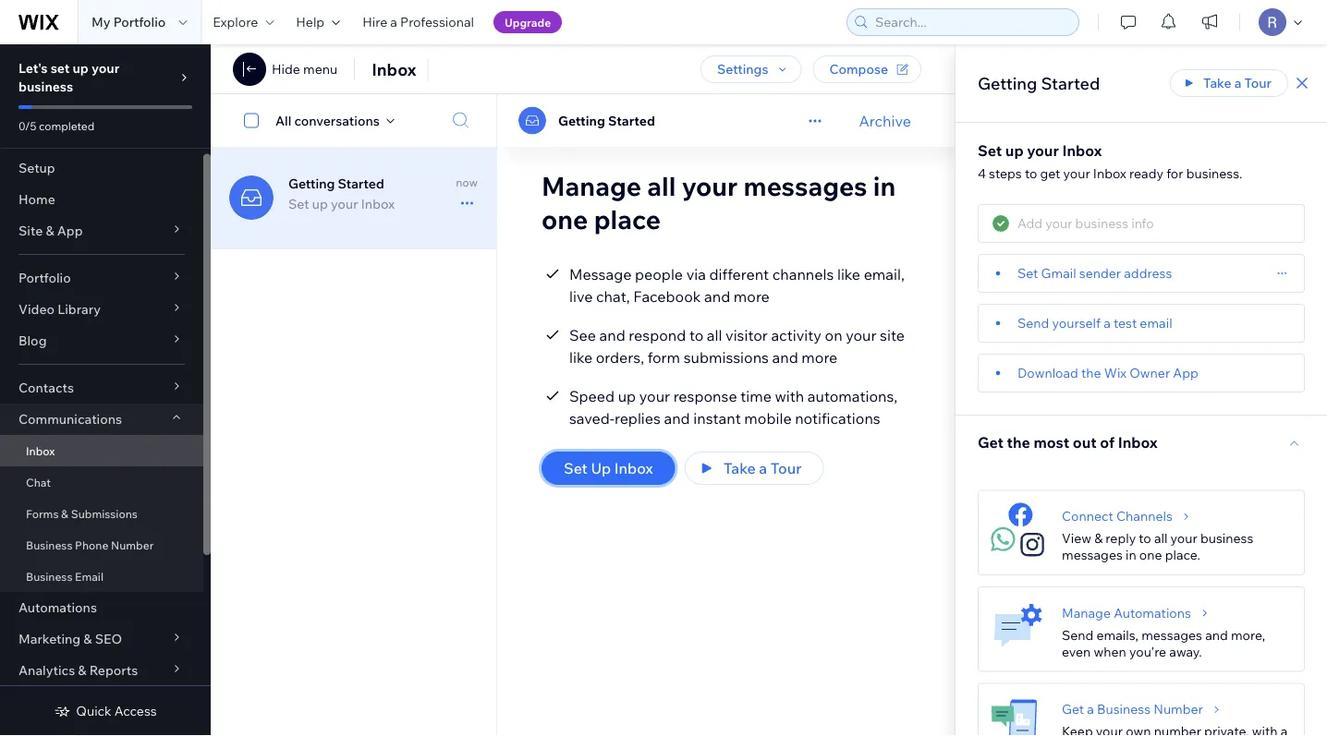 Task type: vqa. For each thing, say whether or not it's contained in the screenshot.
form
yes



Task type: locate. For each thing, give the bounding box(es) containing it.
0 horizontal spatial number
[[111, 539, 154, 552]]

messages up away. at the right bottom of page
[[1142, 627, 1203, 644]]

analytics
[[18, 663, 75, 679]]

email
[[75, 570, 104, 584]]

up right getting started image
[[312, 196, 328, 212]]

take up business.
[[1204, 75, 1232, 91]]

0 horizontal spatial manage
[[542, 170, 642, 202]]

number down away. at the right bottom of page
[[1154, 702, 1204, 718]]

& left 'seo'
[[84, 632, 92, 648]]

professional
[[400, 14, 474, 30]]

like
[[838, 265, 861, 284], [570, 349, 593, 367]]

channels
[[1117, 509, 1173, 525]]

up for speed up your response time with automations, saved-replies and instant mobile notifications
[[618, 387, 636, 406]]

business for business phone number
[[26, 539, 73, 552]]

1 vertical spatial to
[[690, 326, 704, 345]]

portfolio right my
[[113, 14, 166, 30]]

0 vertical spatial getting started
[[978, 73, 1101, 93]]

set left gmail
[[1018, 265, 1039, 282]]

your right on
[[846, 326, 877, 345]]

1 vertical spatial like
[[570, 349, 593, 367]]

0 vertical spatial started
[[1041, 73, 1101, 93]]

to
[[1025, 166, 1038, 182], [690, 326, 704, 345], [1139, 531, 1152, 547]]

0 horizontal spatial to
[[690, 326, 704, 345]]

0 vertical spatial one
[[542, 203, 588, 235]]

orders,
[[596, 349, 644, 367]]

getting right getting started icon
[[558, 112, 605, 129]]

1 horizontal spatial tour
[[1245, 75, 1272, 91]]

all up place
[[648, 170, 676, 202]]

2 vertical spatial started
[[338, 176, 384, 192]]

1 horizontal spatial send
[[1062, 627, 1094, 644]]

place.
[[1166, 547, 1201, 564]]

upgrade button
[[494, 11, 562, 33]]

more
[[734, 288, 770, 306], [802, 349, 838, 367]]

number inside button
[[1154, 702, 1204, 718]]

sender
[[1080, 265, 1122, 282]]

& right forms
[[61, 507, 68, 521]]

app
[[57, 223, 83, 239], [1174, 365, 1199, 381]]

1 horizontal spatial to
[[1025, 166, 1038, 182]]

set for set up inbox
[[564, 460, 588, 478]]

site & app
[[18, 223, 83, 239]]

get
[[978, 433, 1004, 451], [1062, 702, 1085, 718]]

the left 'wix'
[[1082, 365, 1102, 381]]

1 vertical spatial tour
[[771, 460, 802, 478]]

0 vertical spatial take a tour
[[1204, 75, 1272, 91]]

0 vertical spatial business
[[18, 79, 73, 95]]

0 horizontal spatial more
[[734, 288, 770, 306]]

get down even
[[1062, 702, 1085, 718]]

0 vertical spatial messages
[[744, 170, 868, 202]]

set for set up your inbox
[[288, 196, 309, 212]]

even
[[1062, 644, 1091, 660]]

up right set
[[73, 60, 89, 76]]

to down channels
[[1139, 531, 1152, 547]]

messages inside the send emails, messages and more, even when you're away.
[[1142, 627, 1203, 644]]

send
[[1018, 315, 1050, 331], [1062, 627, 1094, 644]]

speed
[[570, 387, 615, 406]]

test
[[1114, 315, 1137, 331]]

2 vertical spatial getting started
[[288, 176, 384, 192]]

your inside let's set up your business
[[92, 60, 120, 76]]

inbox inside sidebar element
[[26, 444, 55, 458]]

1 vertical spatial app
[[1174, 365, 1199, 381]]

submissions
[[684, 349, 769, 367]]

your
[[92, 60, 120, 76], [1027, 141, 1059, 160], [1064, 166, 1091, 182], [682, 170, 738, 202], [331, 196, 358, 212], [846, 326, 877, 345], [640, 387, 670, 406], [1171, 531, 1198, 547]]

1 horizontal spatial get
[[1062, 702, 1085, 718]]

let's set up your business
[[18, 60, 120, 95]]

archive
[[860, 111, 912, 130]]

send up even
[[1062, 627, 1094, 644]]

messages inside "manage all your messages in one place"
[[744, 170, 868, 202]]

1 vertical spatial the
[[1007, 433, 1031, 451]]

send yourself a test email
[[1018, 315, 1173, 331]]

2 horizontal spatial started
[[1041, 73, 1101, 93]]

and down activity
[[773, 349, 799, 367]]

contacts button
[[0, 373, 203, 404]]

1 horizontal spatial getting started
[[558, 112, 655, 129]]

0 vertical spatial to
[[1025, 166, 1038, 182]]

1 horizontal spatial like
[[838, 265, 861, 284]]

manage all your messages in one place
[[542, 170, 896, 235]]

app right site
[[57, 223, 83, 239]]

getting up set up your inbox
[[288, 176, 335, 192]]

and up orders,
[[600, 326, 626, 345]]

0 vertical spatial getting
[[978, 73, 1038, 93]]

set up your inbox 4 steps to get your inbox ready for business.
[[978, 141, 1243, 182]]

messages down the view on the bottom right of page
[[1062, 547, 1123, 564]]

your up replies
[[640, 387, 670, 406]]

manage for manage all your messages in one place
[[542, 170, 642, 202]]

and down response
[[664, 410, 690, 428]]

messages
[[744, 170, 868, 202], [1062, 547, 1123, 564], [1142, 627, 1203, 644]]

1 vertical spatial number
[[1154, 702, 1204, 718]]

& for site
[[46, 223, 54, 239]]

0 vertical spatial send
[[1018, 315, 1050, 331]]

1 horizontal spatial manage
[[1062, 605, 1111, 621]]

getting started image
[[519, 107, 546, 135]]

app inside button
[[1174, 365, 1199, 381]]

more,
[[1232, 627, 1266, 644]]

number
[[111, 539, 154, 552], [1154, 702, 1204, 718]]

up for set up your inbox 4 steps to get your inbox ready for business.
[[1006, 141, 1024, 160]]

take down instant
[[724, 460, 756, 478]]

& for view
[[1095, 531, 1103, 547]]

more down on
[[802, 349, 838, 367]]

0 horizontal spatial automations
[[18, 600, 97, 616]]

1 vertical spatial all
[[707, 326, 723, 345]]

to for see and respond to all visitor activity on your site like orders, form submissions and more
[[690, 326, 704, 345]]

inbox
[[372, 59, 417, 80], [1063, 141, 1102, 160], [1094, 166, 1127, 182], [361, 196, 395, 212], [1119, 433, 1158, 451], [26, 444, 55, 458], [615, 460, 653, 478]]

0 vertical spatial manage
[[542, 170, 642, 202]]

1 vertical spatial send
[[1062, 627, 1094, 644]]

0 horizontal spatial portfolio
[[18, 270, 71, 286]]

message
[[570, 265, 632, 284]]

0 vertical spatial portfolio
[[113, 14, 166, 30]]

your up place.
[[1171, 531, 1198, 547]]

0 horizontal spatial all
[[648, 170, 676, 202]]

1 horizontal spatial app
[[1174, 365, 1199, 381]]

manage automations
[[1062, 605, 1192, 621]]

1 vertical spatial in
[[1126, 547, 1137, 564]]

1 horizontal spatial the
[[1082, 365, 1102, 381]]

and inside message people via different channels like email, live chat, facebook and more
[[705, 288, 731, 306]]

all inside "manage all your messages in one place"
[[648, 170, 676, 202]]

to left get
[[1025, 166, 1038, 182]]

0 horizontal spatial in
[[874, 170, 896, 202]]

2 horizontal spatial messages
[[1142, 627, 1203, 644]]

instant
[[694, 410, 741, 428]]

1 vertical spatial business
[[1201, 531, 1254, 547]]

1 vertical spatial one
[[1140, 547, 1163, 564]]

0 vertical spatial get
[[978, 433, 1004, 451]]

one left place.
[[1140, 547, 1163, 564]]

in
[[874, 170, 896, 202], [1126, 547, 1137, 564]]

1 horizontal spatial number
[[1154, 702, 1204, 718]]

your right set
[[92, 60, 120, 76]]

0 horizontal spatial get
[[978, 433, 1004, 451]]

to up the submissions
[[690, 326, 704, 345]]

the left most
[[1007, 433, 1031, 451]]

getting started right getting started icon
[[558, 112, 655, 129]]

getting started down search... field
[[978, 73, 1101, 93]]

the
[[1082, 365, 1102, 381], [1007, 433, 1031, 451]]

to inside the 'view & reply to all your business messages in one place.'
[[1139, 531, 1152, 547]]

messages up 'channels' at the top of page
[[744, 170, 868, 202]]

home
[[18, 191, 55, 208]]

business inside button
[[1097, 702, 1151, 718]]

app right owner
[[1174, 365, 1199, 381]]

up up steps on the right top of page
[[1006, 141, 1024, 160]]

send left yourself
[[1018, 315, 1050, 331]]

one inside the 'view & reply to all your business messages in one place.'
[[1140, 547, 1163, 564]]

respond
[[629, 326, 686, 345]]

& inside 'popup button'
[[84, 632, 92, 648]]

one inside "manage all your messages in one place"
[[542, 203, 588, 235]]

automations down business email
[[18, 600, 97, 616]]

business up place.
[[1201, 531, 1254, 547]]

video library
[[18, 301, 101, 318]]

& right the view on the bottom right of page
[[1095, 531, 1103, 547]]

all inside the 'view & reply to all your business messages in one place.'
[[1155, 531, 1168, 547]]

2 vertical spatial business
[[1097, 702, 1151, 718]]

& inside dropdown button
[[46, 223, 54, 239]]

automations up the send emails, messages and more, even when you're away.
[[1114, 605, 1192, 621]]

up up replies
[[618, 387, 636, 406]]

more down different
[[734, 288, 770, 306]]

more inside "see and respond to all visitor activity on your site like orders, form submissions and more"
[[802, 349, 838, 367]]

set up the 4 on the right
[[978, 141, 1002, 160]]

1 vertical spatial get
[[1062, 702, 1085, 718]]

2 vertical spatial getting
[[288, 176, 335, 192]]

0 vertical spatial like
[[838, 265, 861, 284]]

send inside the send emails, messages and more, even when you're away.
[[1062, 627, 1094, 644]]

1 horizontal spatial business
[[1201, 531, 1254, 547]]

0 horizontal spatial like
[[570, 349, 593, 367]]

0 vertical spatial business
[[26, 539, 73, 552]]

business inside the 'view & reply to all your business messages in one place.'
[[1201, 531, 1254, 547]]

1 vertical spatial more
[[802, 349, 838, 367]]

1 horizontal spatial one
[[1140, 547, 1163, 564]]

analytics & reports button
[[0, 656, 203, 687]]

manage inside "manage all your messages in one place"
[[542, 170, 642, 202]]

1 horizontal spatial automations
[[1114, 605, 1192, 621]]

& left reports
[[78, 663, 86, 679]]

manage inside button
[[1062, 605, 1111, 621]]

0 vertical spatial number
[[111, 539, 154, 552]]

time
[[741, 387, 772, 406]]

all for view
[[1155, 531, 1168, 547]]

site
[[18, 223, 43, 239]]

take a tour button up business.
[[1171, 69, 1289, 97]]

set right getting started image
[[288, 196, 309, 212]]

1 horizontal spatial started
[[608, 112, 655, 129]]

portfolio up "video"
[[18, 270, 71, 286]]

in inside "manage all your messages in one place"
[[874, 170, 896, 202]]

0 horizontal spatial business
[[18, 79, 73, 95]]

set for set up your inbox 4 steps to get your inbox ready for business.
[[978, 141, 1002, 160]]

phone
[[75, 539, 109, 552]]

0 vertical spatial the
[[1082, 365, 1102, 381]]

2 horizontal spatial to
[[1139, 531, 1152, 547]]

0 horizontal spatial send
[[1018, 315, 1050, 331]]

business left email
[[26, 570, 73, 584]]

automations link
[[0, 593, 203, 624]]

the inside download the wix owner app button
[[1082, 365, 1102, 381]]

download the wix owner app button
[[990, 365, 1199, 382]]

different
[[710, 265, 769, 284]]

compose
[[830, 61, 889, 77]]

number right the phone
[[111, 539, 154, 552]]

2 horizontal spatial all
[[1155, 531, 1168, 547]]

and left more,
[[1206, 627, 1229, 644]]

0 vertical spatial all
[[648, 170, 676, 202]]

business down 'let's'
[[18, 79, 73, 95]]

2 vertical spatial all
[[1155, 531, 1168, 547]]

in down archive
[[874, 170, 896, 202]]

like down the see
[[570, 349, 593, 367]]

business down when
[[1097, 702, 1151, 718]]

inbox link
[[0, 435, 203, 467]]

your inside "see and respond to all visitor activity on your site like orders, form submissions and more"
[[846, 326, 877, 345]]

0 horizontal spatial take a tour button
[[685, 452, 824, 485]]

send inside button
[[1018, 315, 1050, 331]]

& inside popup button
[[78, 663, 86, 679]]

1 horizontal spatial all
[[707, 326, 723, 345]]

more inside message people via different channels like email, live chat, facebook and more
[[734, 288, 770, 306]]

up inside speed up your response time with automations, saved-replies and instant mobile notifications
[[618, 387, 636, 406]]

to inside "see and respond to all visitor activity on your site like orders, form submissions and more"
[[690, 326, 704, 345]]

response
[[674, 387, 737, 406]]

completed
[[39, 119, 95, 133]]

0 vertical spatial app
[[57, 223, 83, 239]]

set inside 'button'
[[1018, 265, 1039, 282]]

1 horizontal spatial take a tour button
[[1171, 69, 1289, 97]]

0 vertical spatial take a tour button
[[1171, 69, 1289, 97]]

0 vertical spatial in
[[874, 170, 896, 202]]

1 horizontal spatial messages
[[1062, 547, 1123, 564]]

away.
[[1170, 644, 1202, 660]]

your inside speed up your response time with automations, saved-replies and instant mobile notifications
[[640, 387, 670, 406]]

getting started up set up your inbox
[[288, 176, 384, 192]]

up
[[73, 60, 89, 76], [1006, 141, 1024, 160], [312, 196, 328, 212], [618, 387, 636, 406]]

your down conversations
[[331, 196, 358, 212]]

& for forms
[[61, 507, 68, 521]]

0/5
[[18, 119, 36, 133]]

1 vertical spatial messages
[[1062, 547, 1123, 564]]

let's
[[18, 60, 48, 76]]

like inside message people via different channels like email, live chat, facebook and more
[[838, 265, 861, 284]]

1 vertical spatial portfolio
[[18, 270, 71, 286]]

hire
[[363, 14, 388, 30]]

and
[[705, 288, 731, 306], [600, 326, 626, 345], [773, 349, 799, 367], [664, 410, 690, 428], [1206, 627, 1229, 644]]

1 vertical spatial take
[[724, 460, 756, 478]]

business for business email
[[26, 570, 73, 584]]

getting
[[978, 73, 1038, 93], [558, 112, 605, 129], [288, 176, 335, 192]]

your up via
[[682, 170, 738, 202]]

one left place
[[542, 203, 588, 235]]

visitor
[[726, 326, 768, 345]]

chat,
[[596, 288, 630, 306]]

business down forms
[[26, 539, 73, 552]]

blog button
[[0, 325, 203, 357]]

send yourself a test email button
[[990, 315, 1173, 332]]

and down via
[[705, 288, 731, 306]]

all up the submissions
[[707, 326, 723, 345]]

get left most
[[978, 433, 1004, 451]]

2 horizontal spatial getting started
[[978, 73, 1101, 93]]

ready
[[1130, 166, 1164, 182]]

2 vertical spatial messages
[[1142, 627, 1203, 644]]

a inside 'link'
[[391, 14, 398, 30]]

set up inbox
[[564, 460, 653, 478]]

set inside set up your inbox 4 steps to get your inbox ready for business.
[[978, 141, 1002, 160]]

for
[[1167, 166, 1184, 182]]

take a tour button down mobile
[[685, 452, 824, 485]]

in down reply
[[1126, 547, 1137, 564]]

all up place.
[[1155, 531, 1168, 547]]

0 horizontal spatial the
[[1007, 433, 1031, 451]]

hide menu button up all
[[233, 53, 338, 86]]

hide menu button down the help
[[272, 61, 338, 78]]

message people via different channels like email, live chat, facebook and more
[[570, 265, 905, 306]]

1 vertical spatial manage
[[1062, 605, 1111, 621]]

1 vertical spatial take a tour
[[724, 460, 802, 478]]

communications
[[18, 411, 122, 428]]

1 horizontal spatial in
[[1126, 547, 1137, 564]]

0 vertical spatial take
[[1204, 75, 1232, 91]]

0 horizontal spatial one
[[542, 203, 588, 235]]

0 horizontal spatial getting started
[[288, 176, 384, 192]]

via
[[687, 265, 706, 284]]

all conversations
[[276, 112, 380, 129]]

manage up emails,
[[1062, 605, 1111, 621]]

& right site
[[46, 223, 54, 239]]

home link
[[0, 184, 203, 215]]

the for get
[[1007, 433, 1031, 451]]

0 horizontal spatial app
[[57, 223, 83, 239]]

like left email,
[[838, 265, 861, 284]]

all inside "see and respond to all visitor activity on your site like orders, form submissions and more"
[[707, 326, 723, 345]]

& inside the 'view & reply to all your business messages in one place.'
[[1095, 531, 1103, 547]]

0 horizontal spatial messages
[[744, 170, 868, 202]]

get inside button
[[1062, 702, 1085, 718]]

and inside speed up your response time with automations, saved-replies and instant mobile notifications
[[664, 410, 690, 428]]

set inside button
[[564, 460, 588, 478]]

business
[[18, 79, 73, 95], [1201, 531, 1254, 547]]

chat link
[[0, 467, 203, 498]]

manage up place
[[542, 170, 642, 202]]

getting started image
[[229, 176, 274, 220]]

getting down search... field
[[978, 73, 1038, 93]]

up inside set up your inbox 4 steps to get your inbox ready for business.
[[1006, 141, 1024, 160]]

marketing & seo
[[18, 632, 122, 648]]

submissions
[[71, 507, 138, 521]]

set left the up
[[564, 460, 588, 478]]

0 vertical spatial tour
[[1245, 75, 1272, 91]]

None checkbox
[[234, 110, 276, 132]]

marketing
[[18, 632, 81, 648]]

1 vertical spatial started
[[608, 112, 655, 129]]

channels
[[773, 265, 834, 284]]

0 vertical spatial more
[[734, 288, 770, 306]]



Task type: describe. For each thing, give the bounding box(es) containing it.
hide
[[272, 61, 300, 77]]

automations inside sidebar element
[[18, 600, 97, 616]]

facebook
[[634, 288, 701, 306]]

archive link
[[860, 111, 912, 130]]

you're
[[1130, 644, 1167, 660]]

get a business number
[[1062, 702, 1204, 718]]

on
[[825, 326, 843, 345]]

0 horizontal spatial take a tour
[[724, 460, 802, 478]]

portfolio inside popup button
[[18, 270, 71, 286]]

get
[[1041, 166, 1061, 182]]

number inside sidebar element
[[111, 539, 154, 552]]

my portfolio
[[92, 14, 166, 30]]

email,
[[864, 265, 905, 284]]

& for analytics
[[78, 663, 86, 679]]

settings
[[718, 61, 769, 77]]

quick access
[[76, 704, 157, 720]]

your inside "manage all your messages in one place"
[[682, 170, 738, 202]]

hire a professional
[[363, 14, 474, 30]]

chat
[[26, 476, 51, 490]]

owner
[[1130, 365, 1171, 381]]

the for download
[[1082, 365, 1102, 381]]

notifications
[[795, 410, 881, 428]]

most
[[1034, 433, 1070, 451]]

send emails, messages and more, even when you're away.
[[1062, 627, 1266, 660]]

manage for manage automations
[[1062, 605, 1111, 621]]

0 horizontal spatial getting
[[288, 176, 335, 192]]

automations inside button
[[1114, 605, 1192, 621]]

see and respond to all visitor activity on your site like orders, form submissions and more
[[570, 326, 905, 367]]

business inside let's set up your business
[[18, 79, 73, 95]]

Search... field
[[870, 9, 1073, 35]]

with
[[775, 387, 805, 406]]

contacts
[[18, 380, 74, 396]]

quick
[[76, 704, 112, 720]]

like inside "see and respond to all visitor activity on your site like orders, form submissions and more"
[[570, 349, 593, 367]]

send for send yourself a test email
[[1018, 315, 1050, 331]]

download
[[1018, 365, 1079, 381]]

settings button
[[701, 55, 802, 83]]

site
[[880, 326, 905, 345]]

help
[[296, 14, 325, 30]]

in inside the 'view & reply to all your business messages in one place.'
[[1126, 547, 1137, 564]]

reply
[[1106, 531, 1137, 547]]

video
[[18, 301, 55, 318]]

all for see
[[707, 326, 723, 345]]

1 horizontal spatial take a tour
[[1204, 75, 1272, 91]]

your right get
[[1064, 166, 1091, 182]]

1 horizontal spatial getting
[[558, 112, 605, 129]]

your inside the 'view & reply to all your business messages in one place.'
[[1171, 531, 1198, 547]]

address
[[1125, 265, 1173, 282]]

business.
[[1187, 166, 1243, 182]]

emails,
[[1097, 627, 1139, 644]]

reports
[[89, 663, 138, 679]]

0/5 completed
[[18, 119, 95, 133]]

messages inside the 'view & reply to all your business messages in one place.'
[[1062, 547, 1123, 564]]

1 vertical spatial getting started
[[558, 112, 655, 129]]

2 horizontal spatial getting
[[978, 73, 1038, 93]]

form
[[648, 349, 681, 367]]

and inside the send emails, messages and more, even when you're away.
[[1206, 627, 1229, 644]]

1 horizontal spatial portfolio
[[113, 14, 166, 30]]

1 vertical spatial take a tour button
[[685, 452, 824, 485]]

0 horizontal spatial take
[[724, 460, 756, 478]]

communications button
[[0, 404, 203, 435]]

up for set up your inbox
[[312, 196, 328, 212]]

wix
[[1105, 365, 1127, 381]]

to for view & reply to all your business messages in one place.
[[1139, 531, 1152, 547]]

analytics & reports
[[18, 663, 138, 679]]

your up get
[[1027, 141, 1059, 160]]

setup link
[[0, 153, 203, 184]]

upgrade
[[505, 15, 551, 29]]

set
[[51, 60, 70, 76]]

when
[[1094, 644, 1127, 660]]

send for send emails, messages and more, even when you're away.
[[1062, 627, 1094, 644]]

forms
[[26, 507, 59, 521]]

connect channels
[[1062, 509, 1173, 525]]

set gmail sender address
[[1018, 265, 1173, 282]]

of
[[1101, 433, 1115, 451]]

app inside dropdown button
[[57, 223, 83, 239]]

speed up your response time with automations, saved-replies and instant mobile notifications
[[570, 387, 898, 428]]

live
[[570, 288, 593, 306]]

site & app button
[[0, 215, 203, 247]]

to inside set up your inbox 4 steps to get your inbox ready for business.
[[1025, 166, 1038, 182]]

quick access button
[[54, 704, 157, 720]]

forms & submissions
[[26, 507, 138, 521]]

sidebar element
[[0, 44, 211, 737]]

business phone number
[[26, 539, 154, 552]]

0 horizontal spatial started
[[338, 176, 384, 192]]

email
[[1140, 315, 1173, 331]]

view & reply to all your business messages in one place.
[[1062, 531, 1254, 564]]

see
[[570, 326, 596, 345]]

replies
[[615, 410, 661, 428]]

all
[[276, 112, 292, 129]]

marketing & seo button
[[0, 624, 203, 656]]

get for get a business number
[[1062, 702, 1085, 718]]

saved-
[[570, 410, 615, 428]]

conversations
[[294, 112, 380, 129]]

get for get the most out of inbox
[[978, 433, 1004, 451]]

blog
[[18, 333, 47, 349]]

library
[[57, 301, 101, 318]]

access
[[114, 704, 157, 720]]

& for marketing
[[84, 632, 92, 648]]

compose button
[[813, 55, 922, 83]]

view
[[1062, 531, 1092, 547]]

inbox inside button
[[615, 460, 653, 478]]

set gmail sender address button
[[990, 265, 1173, 282]]

1 horizontal spatial take
[[1204, 75, 1232, 91]]

hide menu
[[272, 61, 338, 77]]

out
[[1073, 433, 1097, 451]]

up inside let's set up your business
[[73, 60, 89, 76]]

yourself
[[1053, 315, 1101, 331]]

steps
[[989, 166, 1022, 182]]

activity
[[771, 326, 822, 345]]

portfolio button
[[0, 263, 203, 294]]

set for set gmail sender address
[[1018, 265, 1039, 282]]

get the most out of inbox
[[978, 433, 1158, 451]]



